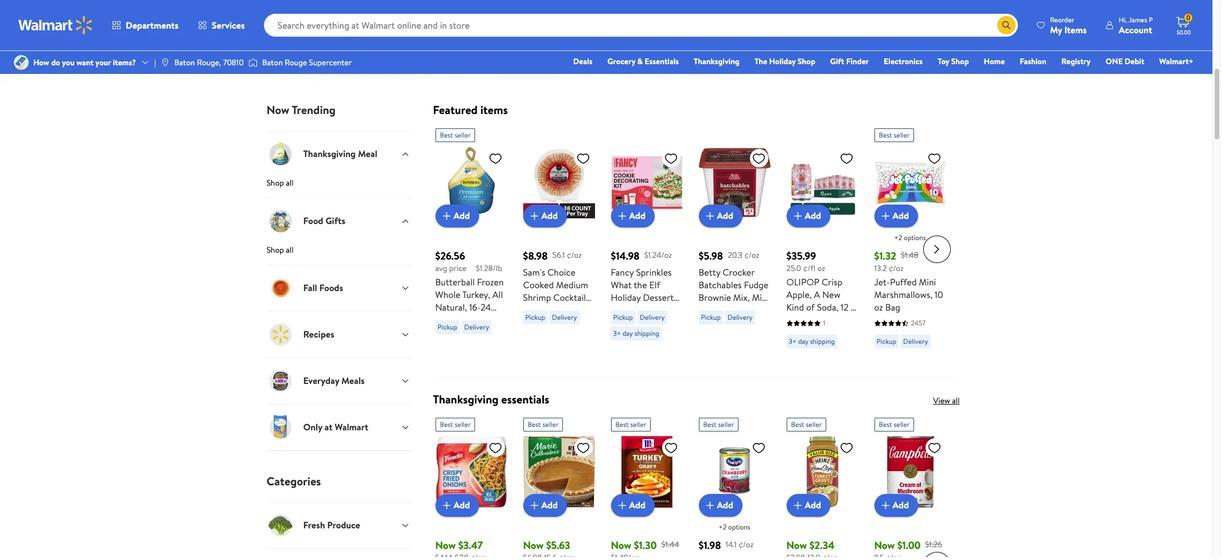 Task type: locate. For each thing, give the bounding box(es) containing it.
soda,
[[817, 301, 839, 314]]

3+ day shipping down 1
[[789, 337, 835, 347]]

1 vertical spatial +2 options
[[719, 523, 750, 532]]

best for product group containing now $1.00
[[879, 420, 892, 430]]

add to cart image up $1.98
[[703, 499, 717, 513]]

options for $1.32
[[904, 233, 926, 243]]

seller down essentials
[[543, 420, 559, 430]]

add button up now $2.34
[[787, 494, 831, 517]]

options
[[904, 233, 926, 243], [728, 523, 750, 532]]

options up 14.1 at the bottom right of the page
[[728, 523, 750, 532]]

seller up mccormick gravy mix - turkey naturally flavored, 0.87 oz gravies image
[[630, 420, 646, 430]]

add for jet-puffed mini marshmallows, 10 oz bag image's add button
[[893, 210, 909, 222]]

oz.
[[760, 317, 770, 329]]

price
[[449, 263, 467, 274]]

+2 up $1.48
[[895, 233, 902, 243]]

best seller up heinz homestyle turkey gravy value size, 18 oz jar image
[[791, 420, 822, 430]]

now for now $3.47
[[435, 539, 456, 553]]

gifts
[[326, 215, 345, 227]]

the inside alcohol delivery from select stores stock up for the gatherings ahead.
[[587, 30, 602, 45]]

toy
[[938, 56, 950, 67]]

add to cart image up $5.98 in the top of the page
[[703, 209, 717, 223]]

add for add button associated with betty crocker batchables fudge brownie mix, mix and bake 4 to 12 per batch, 29.5 oz. image
[[717, 210, 734, 222]]

$14.98
[[611, 249, 640, 263]]

add button for french's original crispy fried onions, 6 oz salad toppings image
[[435, 494, 479, 517]]

options up $1.48
[[904, 233, 926, 243]]

product group containing $5.98
[[699, 124, 771, 373]]

best for product group containing $1.32
[[879, 130, 892, 140]]

now left the $5.63
[[523, 539, 544, 553]]

best for product group containing $26.56
[[440, 130, 453, 140]]

$1.26
[[925, 540, 942, 551]]

product group containing $1.98
[[699, 414, 771, 558]]

baton for baton rouge, 70810
[[174, 57, 195, 68]]

add button up $35.99
[[787, 205, 831, 228]]

seller down featured
[[455, 130, 471, 140]]

heinz homestyle turkey gravy value size, 18 oz jar image
[[787, 437, 858, 508]]

fall foods button
[[267, 265, 410, 311]]

12 right 16-
[[489, 314, 497, 327]]

pickup down bag
[[877, 337, 897, 347]]

oz inside $8.98 56.1 ¢/oz sam's choice cooked medium shrimp cocktail ring with sauce, 16 oz
[[533, 317, 542, 329]]

0 vertical spatial options
[[904, 233, 926, 243]]

¢/oz right 20.3
[[745, 250, 759, 261]]

now left trending
[[267, 102, 289, 117]]

shop all for food gifts
[[267, 244, 294, 256]]

seller up campbell's condensed cream of mushroom soup, 10.5 oz can image
[[894, 420, 910, 430]]

thanksgiving up add to favorites list, french's original crispy fried onions, 6 oz salad toppings icon
[[433, 392, 499, 407]]

best up jet-puffed mini marshmallows, 10 oz bag image
[[879, 130, 892, 140]]

now left $2.34
[[787, 539, 807, 553]]

0 horizontal spatial baton
[[174, 57, 195, 68]]

12 left fl
[[841, 301, 849, 314]]

finder
[[846, 56, 869, 67]]

0 horizontal spatial  image
[[14, 55, 29, 70]]

add for add button corresponding to mccormick gravy mix - turkey naturally flavored, 0.87 oz gravies image
[[629, 500, 646, 512]]

oz right ¢/fl
[[818, 263, 825, 274]]

1 next slide for product carousel list image from the top
[[923, 236, 951, 263]]

add up the "now $3.47"
[[454, 500, 470, 512]]

add button up $5.98 in the top of the page
[[699, 205, 743, 228]]

add button for heinz homestyle turkey gravy value size, 18 oz jar image
[[787, 494, 831, 517]]

the right for
[[587, 30, 602, 45]]

how do you want your items?
[[33, 57, 136, 68]]

gift finder link
[[825, 55, 874, 68]]

1 shop all link from the top
[[267, 177, 410, 198]]

oz right 12.1
[[625, 317, 634, 329]]

thanksgiving for thanksgiving
[[694, 56, 740, 67]]

add to cart image up "$14.98"
[[616, 209, 629, 223]]

1 horizontal spatial  image
[[248, 57, 258, 68]]

0 horizontal spatial holiday
[[611, 291, 641, 304]]

pickup down brownie
[[701, 313, 721, 322]]

1 vertical spatial +2
[[719, 523, 727, 532]]

holiday
[[769, 56, 796, 67], [611, 291, 641, 304]]

1 horizontal spatial 12
[[755, 304, 763, 317]]

1 horizontal spatial +2 options
[[895, 233, 926, 243]]

of
[[806, 301, 815, 314]]

add button for jet-puffed mini marshmallows, 10 oz bag image
[[874, 205, 918, 228]]

delivery
[[533, 5, 596, 30]]

3+ down decorating
[[613, 329, 621, 338]]

 image right 70810
[[248, 57, 258, 68]]

+2 options for $1.98
[[719, 523, 750, 532]]

puffed
[[890, 276, 917, 289]]

0 horizontal spatial +2
[[719, 523, 727, 532]]

product group containing $1.32
[[874, 124, 946, 373]]

day down (12
[[798, 337, 809, 347]]

oz inside "$1.32 $1.48 13.2 ¢/oz jet-puffed mini marshmallows, 10 oz bag"
[[874, 301, 883, 314]]

olipop
[[787, 276, 820, 289]]

1 horizontal spatial thanksgiving
[[433, 392, 499, 407]]

decorating
[[611, 304, 656, 317]]

add for fancy sprinkles what the elf holiday dessert decorating kit, 12.1 oz image at the top right of page add button
[[629, 210, 646, 222]]

+2 up $1.98 14.1 ¢/oz
[[719, 523, 727, 532]]

add for ocean spray jellied cranberry sauce, 14 oz can image add button
[[717, 500, 734, 512]]

oz
[[818, 263, 825, 274], [874, 301, 883, 314], [787, 314, 796, 327], [533, 317, 542, 329], [625, 317, 634, 329]]

view all link
[[933, 395, 960, 407]]

add to favorites list, marie callender's pumpkin pie, 36 oz (frozen) image
[[577, 441, 590, 455]]

0 vertical spatial next slide for product carousel list image
[[923, 236, 951, 263]]

0 vertical spatial +2 options
[[895, 233, 926, 243]]

0 horizontal spatial 12
[[489, 314, 497, 327]]

2 horizontal spatial thanksgiving
[[694, 56, 740, 67]]

mini
[[919, 276, 936, 289]]

1 horizontal spatial +2
[[895, 233, 902, 243]]

add up 20.3
[[717, 210, 734, 222]]

+2 options up 14.1 at the bottom right of the page
[[719, 523, 750, 532]]

items
[[1065, 23, 1087, 36]]

¢/oz right 56.1
[[567, 250, 582, 261]]

2 baton from the left
[[262, 57, 283, 68]]

add button up "$14.98"
[[611, 205, 655, 228]]

1 vertical spatial next slide for product carousel list image
[[923, 553, 951, 558]]

add button for campbell's condensed cream of mushroom soup, 10.5 oz can image
[[874, 494, 918, 517]]

next slide for product carousel list image
[[923, 236, 951, 263], [923, 553, 951, 558]]

$14.98 $1.24/oz fancy sprinkles what the elf holiday dessert decorating kit, 12.1 oz
[[611, 249, 674, 329]]

cooked
[[523, 279, 554, 291]]

food gifts button
[[267, 198, 410, 244]]

seller up jet-puffed mini marshmallows, 10 oz bag image
[[894, 130, 910, 140]]

add up $35.99
[[805, 210, 821, 222]]

the left elf on the right of the page
[[634, 279, 647, 291]]

|
[[154, 57, 156, 68]]

13.2
[[874, 263, 887, 274]]

0 vertical spatial +2
[[895, 233, 902, 243]]

now for now $1.00 $1.26
[[874, 539, 895, 553]]

4
[[737, 304, 742, 317]]

 image for baton
[[248, 57, 258, 68]]

+2
[[895, 233, 902, 243], [719, 523, 727, 532]]

all for thanksgiving
[[286, 177, 294, 189]]

add
[[454, 210, 470, 222], [542, 210, 558, 222], [629, 210, 646, 222], [717, 210, 734, 222], [805, 210, 821, 222], [893, 210, 909, 222], [454, 500, 470, 512], [542, 500, 558, 512], [629, 500, 646, 512], [717, 500, 734, 512], [805, 500, 821, 512], [893, 500, 909, 512]]

all for food
[[286, 244, 294, 256]]

sauce,
[[563, 304, 588, 317]]

¢/oz right 14.1 at the bottom right of the page
[[739, 540, 754, 551]]

best down essentials
[[528, 420, 541, 430]]

add for add button corresponding to campbell's condensed cream of mushroom soup, 10.5 oz can image
[[893, 500, 909, 512]]

thanksgiving left the meal
[[303, 148, 356, 160]]

now left $1.30
[[611, 539, 632, 553]]

items
[[481, 102, 508, 117]]

1 baton from the left
[[174, 57, 195, 68]]

holiday right the
[[769, 56, 796, 67]]

recipes button
[[267, 311, 410, 358]]

add up 56.1
[[542, 210, 558, 222]]

best seller down thanksgiving essentials
[[440, 420, 471, 430]]

add button for ocean spray jellied cranberry sauce, 14 oz can image
[[699, 494, 743, 517]]

best seller up mccormick gravy mix - turkey naturally flavored, 0.87 oz gravies image
[[616, 420, 646, 430]]

best for product group containing now $3.47
[[440, 420, 453, 430]]

pack)
[[811, 314, 832, 327]]

now left $1.00
[[874, 539, 895, 553]]

0 vertical spatial the
[[587, 30, 602, 45]]

mccormick gravy mix - turkey naturally flavored, 0.87 oz gravies image
[[611, 437, 683, 508]]

3+ day shipping down decorating
[[613, 329, 659, 338]]

baton left "rouge"
[[262, 57, 283, 68]]

holiday down the fancy
[[611, 291, 641, 304]]

1 vertical spatial thanksgiving
[[303, 148, 356, 160]]

best seller down featured
[[440, 130, 471, 140]]

add to cart image
[[616, 209, 629, 223], [703, 209, 717, 223], [440, 499, 454, 513], [528, 499, 542, 513], [703, 499, 717, 513], [791, 499, 805, 513]]

¢/oz right 13.2
[[889, 263, 904, 274]]

&
[[637, 56, 643, 67]]

trending
[[292, 102, 336, 117]]

2 horizontal spatial 12
[[841, 301, 849, 314]]

¢/oz for $5.98
[[745, 250, 759, 261]]

debit
[[1125, 56, 1145, 67]]

kind
[[787, 301, 804, 314]]

add button
[[435, 205, 479, 228], [523, 205, 567, 228], [611, 205, 655, 228], [699, 205, 743, 228], [787, 205, 831, 228], [874, 205, 918, 228], [435, 494, 479, 517], [523, 494, 567, 517], [611, 494, 655, 517], [699, 494, 743, 517], [787, 494, 831, 517], [874, 494, 918, 517]]

add to favorites list, olipop crisp apple, a new kind of soda, 12 fl oz (12 pack) image
[[840, 151, 854, 166]]

best seller up campbell's condensed cream of mushroom soup, 10.5 oz can image
[[879, 420, 910, 430]]

best seller up ocean spray jellied cranberry sauce, 14 oz can image
[[703, 420, 734, 430]]

best for product group containing now $5.63
[[528, 420, 541, 430]]

butterball frozen whole turkey, all natural, 16-24 lbs., serves 8-12
[[435, 276, 504, 327]]

0 horizontal spatial the
[[587, 30, 602, 45]]

product group
[[435, 124, 507, 373], [523, 124, 595, 373], [611, 124, 683, 373], [699, 124, 771, 373], [787, 124, 858, 373], [874, 124, 946, 373], [435, 414, 507, 558], [523, 414, 595, 558], [611, 414, 683, 558], [699, 414, 771, 558], [787, 414, 858, 558], [874, 414, 946, 558]]

12 right to
[[755, 304, 763, 317]]

medium
[[556, 279, 588, 291]]

services
[[212, 19, 245, 32]]

home link
[[979, 55, 1010, 68]]

add up $1.48
[[893, 210, 909, 222]]

add to cart image up $26.56 at the top of page
[[440, 209, 454, 223]]

view all
[[933, 395, 960, 407]]

delivery for $14.98
[[640, 313, 665, 322]]

best seller up jet-puffed mini marshmallows, 10 oz bag image
[[879, 130, 910, 140]]

p
[[1149, 15, 1153, 24]]

electronics link
[[879, 55, 928, 68]]

best seller down essentials
[[528, 420, 559, 430]]

add up $1.98 14.1 ¢/oz
[[717, 500, 734, 512]]

2 vertical spatial thanksgiving
[[433, 392, 499, 407]]

0 vertical spatial holiday
[[769, 56, 796, 67]]

pickup
[[525, 313, 545, 322], [613, 313, 633, 322], [701, 313, 721, 322], [438, 323, 457, 332], [877, 337, 897, 347]]

add up $26.56 at the top of page
[[454, 210, 470, 222]]

now for now $1.30 $1.44
[[611, 539, 632, 553]]

gift finder
[[830, 56, 869, 67]]

 image
[[14, 55, 29, 70], [248, 57, 258, 68]]

0 horizontal spatial shipping
[[635, 329, 659, 338]]

shop all link down thanksgiving meal
[[267, 177, 410, 198]]

best seller for jet-puffed mini marshmallows, 10 oz bag image
[[879, 130, 910, 140]]

oz left bag
[[874, 301, 883, 314]]

delivery for $5.98
[[728, 313, 753, 322]]

best down featured
[[440, 130, 453, 140]]

0 $0.00
[[1177, 13, 1191, 36]]

apple,
[[787, 289, 812, 301]]

baton for baton rouge supercenter
[[262, 57, 283, 68]]

shipping down 1
[[810, 337, 835, 347]]

add to cart image for heinz homestyle turkey gravy value size, 18 oz jar image
[[791, 499, 805, 513]]

add to cart image up the "now $3.47"
[[440, 499, 454, 513]]

gatherings
[[604, 30, 652, 45]]

the inside $14.98 $1.24/oz fancy sprinkles what the elf holiday dessert decorating kit, 12.1 oz
[[634, 279, 647, 291]]

add to cart image
[[440, 209, 454, 223], [528, 209, 542, 223], [791, 209, 805, 223], [879, 209, 893, 223], [616, 499, 629, 513], [879, 499, 893, 513]]

mix,
[[733, 291, 750, 304]]

add button up now $5.63
[[523, 494, 567, 517]]

product group containing now $3.47
[[435, 414, 507, 558]]

0 horizontal spatial options
[[728, 523, 750, 532]]

best seller for ocean spray jellied cranberry sauce, 14 oz can image
[[703, 420, 734, 430]]

add to cart image up $1.32
[[879, 209, 893, 223]]

add button up $26.56 at the top of page
[[435, 205, 479, 228]]

add button for "sam's choice cooked medium shrimp cocktail ring with sauce, 16 oz" 'image'
[[523, 205, 567, 228]]

now for now $5.63
[[523, 539, 544, 553]]

1 vertical spatial shop all
[[267, 244, 294, 256]]

best for product group containing now $1.30
[[616, 420, 629, 430]]

mix
[[752, 291, 767, 304]]

cocktail
[[553, 291, 586, 304]]

food gifts
[[303, 215, 345, 227]]

betty
[[699, 266, 721, 279]]

add for add button for marie callender's pumpkin pie, 36 oz (frozen) image
[[542, 500, 558, 512]]

best seller for french's original crispy fried onions, 6 oz salad toppings image
[[440, 420, 471, 430]]

1 horizontal spatial options
[[904, 233, 926, 243]]

add for butterball frozen whole turkey, all natural, 16-24 lbs., serves 8-12 image add button
[[454, 210, 470, 222]]

do
[[51, 57, 60, 68]]

0 vertical spatial shop all link
[[267, 177, 410, 198]]

best seller for heinz homestyle turkey gravy value size, 18 oz jar image
[[791, 420, 822, 430]]

fall
[[303, 282, 317, 295]]

+2 options for $1.32
[[895, 233, 926, 243]]

reorder
[[1050, 15, 1075, 24]]

3+ down kind at the bottom right of the page
[[789, 337, 797, 347]]

add to favorites list, sam's choice cooked medium shrimp cocktail ring with sauce, 16 oz image
[[577, 151, 590, 166]]

¢/oz inside the $5.98 20.3 ¢/oz betty crocker batchables fudge brownie mix, mix and bake 4 to 12 per batch, 29.5 oz.
[[745, 250, 759, 261]]

1 vertical spatial the
[[634, 279, 647, 291]]

0 horizontal spatial thanksgiving
[[303, 148, 356, 160]]

1 horizontal spatial the
[[634, 279, 647, 291]]

1 horizontal spatial baton
[[262, 57, 283, 68]]

Search search field
[[264, 14, 1018, 37]]

registry
[[1062, 56, 1091, 67]]

best down thanksgiving essentials
[[440, 420, 453, 430]]

pickup down shrimp
[[525, 313, 545, 322]]

add to cart image for marie callender's pumpkin pie, 36 oz (frozen) image
[[528, 499, 542, 513]]

now for now trending
[[267, 102, 289, 117]]

shipping
[[635, 329, 659, 338], [810, 337, 835, 347]]

add to favorites list, french's original crispy fried onions, 6 oz salad toppings image
[[489, 441, 503, 455]]

add to cart image up now $1.00 $1.26 on the right bottom of the page
[[879, 499, 893, 513]]

thanksgiving essentials
[[433, 392, 550, 407]]

seller for product group containing now $3.47
[[455, 420, 471, 430]]

shop all link down gifts
[[267, 244, 410, 265]]

french's original crispy fried onions, 6 oz salad toppings image
[[435, 437, 507, 508]]

1 vertical spatial all
[[286, 244, 294, 256]]

add up now $1.00 $1.26 on the right bottom of the page
[[893, 500, 909, 512]]

2 shop all link from the top
[[267, 244, 410, 265]]

add up now $2.34
[[805, 500, 821, 512]]

from
[[601, 5, 640, 30]]

next slide for product carousel list image right $1.48
[[923, 236, 951, 263]]

add to favorites list, mccormick gravy mix - turkey naturally flavored, 0.87 oz gravies image
[[664, 441, 678, 455]]

1 vertical spatial holiday
[[611, 291, 641, 304]]

holiday inside $14.98 $1.24/oz fancy sprinkles what the elf holiday dessert decorating kit, 12.1 oz
[[611, 291, 641, 304]]

add button up now $1.00 $1.26 on the right bottom of the page
[[874, 494, 918, 517]]

delivery
[[552, 313, 577, 322], [640, 313, 665, 322], [728, 313, 753, 322], [464, 323, 489, 332], [903, 337, 928, 347]]

only at walmart button
[[267, 404, 410, 451]]

fancy sprinkles what the elf holiday dessert decorating kit, 12.1 oz image
[[611, 147, 683, 218]]

shop all for thanksgiving meal
[[267, 177, 294, 189]]

my
[[1050, 23, 1062, 36]]

baton left 'rouge,'
[[174, 57, 195, 68]]

¢/oz inside $8.98 56.1 ¢/oz sam's choice cooked medium shrimp cocktail ring with sauce, 16 oz
[[567, 250, 582, 261]]

add to cart image up now $5.63
[[528, 499, 542, 513]]

hi,
[[1119, 15, 1127, 24]]

 image
[[161, 58, 170, 67]]

ahead.
[[654, 30, 682, 45]]

best up mccormick gravy mix - turkey naturally flavored, 0.87 oz gravies image
[[616, 420, 629, 430]]

add to cart image up now $1.30 $1.44
[[616, 499, 629, 513]]

one debit link
[[1101, 55, 1150, 68]]

day down decorating
[[623, 329, 633, 338]]

now for now $2.34
[[787, 539, 807, 553]]

home
[[984, 56, 1005, 67]]

0 horizontal spatial +2 options
[[719, 523, 750, 532]]

0 vertical spatial all
[[286, 177, 294, 189]]

add button up $1.32
[[874, 205, 918, 228]]

thanksgiving meal button
[[267, 131, 410, 177]]

oz right 16
[[533, 317, 542, 329]]

1 horizontal spatial shipping
[[810, 337, 835, 347]]

add up now $5.63
[[542, 500, 558, 512]]

oz inside $14.98 $1.24/oz fancy sprinkles what the elf holiday dessert decorating kit, 12.1 oz
[[625, 317, 634, 329]]

2 shop all from the top
[[267, 244, 294, 256]]

0 vertical spatial shop all
[[267, 177, 294, 189]]

best up ocean spray jellied cranberry sauce, 14 oz can image
[[703, 420, 717, 430]]

thanksgiving down stores
[[694, 56, 740, 67]]

product group containing now $1.30
[[611, 414, 683, 558]]

add to cart image for jet-puffed mini marshmallows, 10 oz bag image
[[879, 209, 893, 223]]

add button for olipop crisp apple, a new kind of soda, 12 fl oz (12 pack) image
[[787, 205, 831, 228]]

1 vertical spatial shop all link
[[267, 244, 410, 265]]

best up campbell's condensed cream of mushroom soup, 10.5 oz can image
[[879, 420, 892, 430]]

fresh
[[303, 520, 325, 532]]

add to cart image up $8.98
[[528, 209, 542, 223]]

next slide for product carousel list image down $1.26 at the bottom
[[923, 553, 951, 558]]

marie callender's pumpkin pie, 36 oz (frozen) image
[[523, 437, 595, 508]]

2 next slide for product carousel list image from the top
[[923, 553, 951, 558]]

$5.98 20.3 ¢/oz betty crocker batchables fudge brownie mix, mix and bake 4 to 12 per batch, 29.5 oz.
[[699, 249, 770, 329]]

add up now $1.30 $1.44
[[629, 500, 646, 512]]

alcohol delivery from select stores image
[[300, 0, 913, 79]]

¢/oz inside $1.98 14.1 ¢/oz
[[739, 540, 754, 551]]

shipping down decorating
[[635, 329, 659, 338]]

1 horizontal spatial holiday
[[769, 56, 796, 67]]

now
[[267, 102, 289, 117], [435, 539, 456, 553], [523, 539, 544, 553], [611, 539, 632, 553], [787, 539, 807, 553], [874, 539, 895, 553]]

seller down thanksgiving essentials
[[455, 420, 471, 430]]

produce
[[327, 520, 360, 532]]

add button up $1.98 14.1 ¢/oz
[[699, 494, 743, 517]]

new
[[823, 289, 841, 301]]

$1.98 14.1 ¢/oz
[[699, 539, 754, 553]]

jet-puffed mini marshmallows, 10 oz bag image
[[874, 147, 946, 218]]

thanksgiving inside dropdown button
[[303, 148, 356, 160]]

$2.34
[[810, 539, 835, 553]]

butterball
[[435, 276, 475, 289]]

add to cart image for olipop crisp apple, a new kind of soda, 12 fl oz (12 pack) image
[[791, 209, 805, 223]]

1 shop all from the top
[[267, 177, 294, 189]]

add button up $8.98
[[523, 205, 567, 228]]

0 vertical spatial thanksgiving
[[694, 56, 740, 67]]

1 vertical spatial options
[[728, 523, 750, 532]]

¢/oz for $1.98
[[739, 540, 754, 551]]

brownie
[[699, 291, 731, 304]]

fl
[[851, 301, 857, 314]]



Task type: vqa. For each thing, say whether or not it's contained in the screenshot.
'Holiday'
yes



Task type: describe. For each thing, give the bounding box(es) containing it.
serves
[[453, 314, 479, 327]]

options for $1.98
[[728, 523, 750, 532]]

pickup down natural,
[[438, 323, 457, 332]]

registry link
[[1057, 55, 1096, 68]]

add to cart image for mccormick gravy mix - turkey naturally flavored, 0.87 oz gravies image
[[616, 499, 629, 513]]

oz left (12
[[787, 314, 796, 327]]

items?
[[113, 57, 136, 68]]

pickup for $14.98
[[613, 313, 633, 322]]

account
[[1119, 23, 1153, 36]]

product group containing now $5.63
[[523, 414, 595, 558]]

$1.48
[[901, 250, 919, 261]]

baton rouge, 70810
[[174, 57, 244, 68]]

everyday
[[303, 375, 339, 388]]

order
[[582, 54, 609, 68]]

product group containing now $1.00
[[874, 414, 946, 558]]

alcohol delivery from select stores stock up for the gatherings ahead.
[[468, 5, 745, 45]]

$1.00
[[897, 539, 921, 553]]

services button
[[188, 11, 255, 39]]

stock
[[530, 30, 556, 45]]

all
[[493, 289, 503, 301]]

¢/fl
[[803, 263, 816, 274]]

what
[[611, 279, 632, 291]]

pickup for $8.98
[[525, 313, 545, 322]]

16-
[[469, 301, 481, 314]]

baton rouge supercenter
[[262, 57, 352, 68]]

next slide for product carousel list image for $1.98
[[923, 553, 951, 558]]

departments
[[126, 19, 179, 32]]

walmart image
[[18, 16, 93, 34]]

add to cart image for campbell's condensed cream of mushroom soup, 10.5 oz can image
[[879, 499, 893, 513]]

¢/oz for $8.98
[[567, 250, 582, 261]]

add button for betty crocker batchables fudge brownie mix, mix and bake 4 to 12 per batch, 29.5 oz. image
[[699, 205, 743, 228]]

2457
[[911, 319, 926, 328]]

$1.44
[[662, 540, 679, 551]]

1 horizontal spatial 3+ day shipping
[[789, 337, 835, 347]]

$1.30
[[634, 539, 657, 553]]

select
[[644, 5, 692, 30]]

now $3.47
[[435, 539, 483, 553]]

search icon image
[[1002, 21, 1011, 30]]

(12
[[798, 314, 809, 327]]

¢/oz inside "$1.32 $1.48 13.2 ¢/oz jet-puffed mini marshmallows, 10 oz bag"
[[889, 263, 904, 274]]

14.1
[[726, 540, 737, 551]]

elf
[[649, 279, 660, 291]]

toy shop
[[938, 56, 969, 67]]

everyday meals button
[[267, 358, 410, 404]]

1 horizontal spatial 3+
[[789, 337, 797, 347]]

shrimp
[[523, 291, 551, 304]]

product group containing $26.56
[[435, 124, 507, 373]]

ring
[[523, 304, 541, 317]]

your
[[95, 57, 111, 68]]

order now
[[582, 54, 630, 68]]

add to favorites list, butterball frozen whole turkey, all natural, 16-24 lbs., serves 8-12 image
[[489, 151, 503, 166]]

product group containing $35.99
[[787, 124, 858, 373]]

batchables
[[699, 279, 742, 291]]

$5.98
[[699, 249, 723, 263]]

delivery for $8.98
[[552, 313, 577, 322]]

$5.63
[[546, 539, 570, 553]]

10
[[935, 289, 943, 301]]

$1.32 $1.48 13.2 ¢/oz jet-puffed mini marshmallows, 10 oz bag
[[874, 249, 943, 314]]

+2 for $1.98
[[719, 523, 727, 532]]

walmart
[[335, 421, 368, 434]]

fashion
[[1020, 56, 1047, 67]]

next slide for product carousel list image for pickup
[[923, 236, 951, 263]]

order now link
[[582, 54, 630, 68]]

add button for mccormick gravy mix - turkey naturally flavored, 0.87 oz gravies image
[[611, 494, 655, 517]]

only
[[303, 421, 322, 434]]

+2 for $1.32
[[895, 233, 902, 243]]

pickup for $5.98
[[701, 313, 721, 322]]

best for product group containing now $2.34
[[791, 420, 804, 430]]

24
[[481, 301, 491, 314]]

sam's
[[523, 266, 545, 279]]

12 inside the $5.98 20.3 ¢/oz betty crocker batchables fudge brownie mix, mix and bake 4 to 12 per batch, 29.5 oz.
[[755, 304, 763, 317]]

fancy
[[611, 266, 634, 279]]

sam's choice cooked medium shrimp cocktail ring with sauce, 16 oz image
[[523, 147, 595, 218]]

add button for fancy sprinkles what the elf holiday dessert decorating kit, 12.1 oz image at the top right of page
[[611, 205, 655, 228]]

now $2.34
[[787, 539, 835, 553]]

add for add button corresponding to french's original crispy fried onions, 6 oz salad toppings image
[[454, 500, 470, 512]]

$0.00
[[1177, 28, 1191, 36]]

batch,
[[714, 317, 739, 329]]

meal
[[358, 148, 377, 160]]

frozen
[[477, 276, 504, 289]]

seller for product group containing now $1.00
[[894, 420, 910, 430]]

add to cart image for "sam's choice cooked medium shrimp cocktail ring with sauce, 16 oz" 'image'
[[528, 209, 542, 223]]

0 horizontal spatial 3+ day shipping
[[613, 329, 659, 338]]

1 horizontal spatial day
[[798, 337, 809, 347]]

add for add button corresponding to "sam's choice cooked medium shrimp cocktail ring with sauce, 16 oz" 'image'
[[542, 210, 558, 222]]

shop all link for meal
[[267, 177, 410, 198]]

rouge
[[285, 57, 307, 68]]

thanksgiving for thanksgiving essentials
[[433, 392, 499, 407]]

add to favorites list, fancy sprinkles what the elf holiday dessert decorating kit, 12.1 oz image
[[664, 151, 678, 166]]

$1.28/lb
[[476, 263, 502, 274]]

add to favorites list, betty crocker batchables fudge brownie mix, mix and bake 4 to 12 per batch, 29.5 oz. image
[[752, 151, 766, 166]]

reorder my items
[[1050, 15, 1087, 36]]

food
[[303, 215, 323, 227]]

gift
[[830, 56, 845, 67]]

one
[[1106, 56, 1123, 67]]

0 horizontal spatial 3+
[[613, 329, 621, 338]]

seller for product group containing $1.98
[[718, 420, 734, 430]]

add to cart image for betty crocker batchables fudge brownie mix, mix and bake 4 to 12 per batch, 29.5 oz. image
[[703, 209, 717, 223]]

one debit
[[1106, 56, 1145, 67]]

product group containing $8.98
[[523, 124, 595, 373]]

seller for product group containing $26.56
[[455, 130, 471, 140]]

seller for product group containing $1.32
[[894, 130, 910, 140]]

now $1.00 $1.26
[[874, 539, 942, 553]]

add button for butterball frozen whole turkey, all natural, 16-24 lbs., serves 8-12 image
[[435, 205, 479, 228]]

marshmallows,
[[874, 289, 933, 301]]

seller for product group containing now $1.30
[[630, 420, 646, 430]]

best seller for mccormick gravy mix - turkey naturally flavored, 0.87 oz gravies image
[[616, 420, 646, 430]]

the holiday shop link
[[750, 55, 821, 68]]

recipes
[[303, 328, 334, 341]]

add to cart image for french's original crispy fried onions, 6 oz salad toppings image
[[440, 499, 454, 513]]

best for product group containing $1.98
[[703, 420, 717, 430]]

add for add button associated with olipop crisp apple, a new kind of soda, 12 fl oz (12 pack) image
[[805, 210, 821, 222]]

12 inside $35.99 25.0 ¢/fl oz olipop crisp apple, a new kind of soda, 12 fl oz (12 pack)
[[841, 301, 849, 314]]

add to cart image for fancy sprinkles what the elf holiday dessert decorating kit, 12.1 oz image at the top right of page
[[616, 209, 629, 223]]

add to favorites list, campbell's condensed cream of mushroom soup, 10.5 oz can image
[[928, 441, 942, 455]]

best seller for marie callender's pumpkin pie, 36 oz (frozen) image
[[528, 420, 559, 430]]

now
[[612, 54, 630, 68]]

add for heinz homestyle turkey gravy value size, 18 oz jar image's add button
[[805, 500, 821, 512]]

sprinkles
[[636, 266, 672, 279]]

butterball frozen whole turkey, all natural, 16-24 lbs., serves 8-12 image
[[435, 147, 507, 218]]

add to cart image for ocean spray jellied cranberry sauce, 14 oz can image
[[703, 499, 717, 513]]

0 horizontal spatial day
[[623, 329, 633, 338]]

per
[[699, 317, 712, 329]]

29.5
[[741, 317, 757, 329]]

seller for product group containing now $5.63
[[543, 420, 559, 430]]

best seller for butterball frozen whole turkey, all natural, 16-24 lbs., serves 8-12 image
[[440, 130, 471, 140]]

view
[[933, 395, 950, 407]]

 image for how
[[14, 55, 29, 70]]

stores
[[696, 5, 745, 30]]

olipop crisp apple, a new kind of soda, 12 fl oz (12 pack) image
[[787, 147, 858, 218]]

lbs.,
[[435, 314, 450, 327]]

add to cart image for butterball frozen whole turkey, all natural, 16-24 lbs., serves 8-12 image
[[440, 209, 454, 223]]

clear search field text image
[[984, 20, 993, 30]]

12 inside butterball frozen whole turkey, all natural, 16-24 lbs., serves 8-12
[[489, 314, 497, 327]]

thanksgiving for thanksgiving meal
[[303, 148, 356, 160]]

deals
[[573, 56, 593, 67]]

departments button
[[102, 11, 188, 39]]

everyday meals
[[303, 375, 365, 388]]

best seller for campbell's condensed cream of mushroom soup, 10.5 oz can image
[[879, 420, 910, 430]]

product group containing $14.98
[[611, 124, 683, 373]]

meals
[[342, 375, 365, 388]]

ocean spray jellied cranberry sauce, 14 oz can image
[[699, 437, 771, 508]]

the
[[755, 56, 767, 67]]

only at walmart
[[303, 421, 368, 434]]

2 vertical spatial all
[[952, 395, 960, 407]]

and
[[699, 304, 713, 317]]

Walmart Site-Wide search field
[[264, 14, 1018, 37]]

grocery & essentials link
[[602, 55, 684, 68]]

add button for marie callender's pumpkin pie, 36 oz (frozen) image
[[523, 494, 567, 517]]

shop all link for gifts
[[267, 244, 410, 265]]

add to favorites list, jet-puffed mini marshmallows, 10 oz bag image
[[928, 151, 942, 166]]

james
[[1129, 15, 1147, 24]]

the holiday shop
[[755, 56, 816, 67]]

betty crocker batchables fudge brownie mix, mix and bake 4 to 12 per batch, 29.5 oz. image
[[699, 147, 771, 218]]

grocery & essentials
[[608, 56, 679, 67]]

add to favorites list, ocean spray jellied cranberry sauce, 14 oz can image
[[752, 441, 766, 455]]

to
[[744, 304, 753, 317]]

seller for product group containing now $2.34
[[806, 420, 822, 430]]

avg
[[435, 263, 447, 274]]

with
[[543, 304, 560, 317]]

add to favorites list, heinz homestyle turkey gravy value size, 18 oz jar image
[[840, 441, 854, 455]]

campbell's condensed cream of mushroom soup, 10.5 oz can image
[[874, 437, 946, 508]]

product group containing now $2.34
[[787, 414, 858, 558]]



